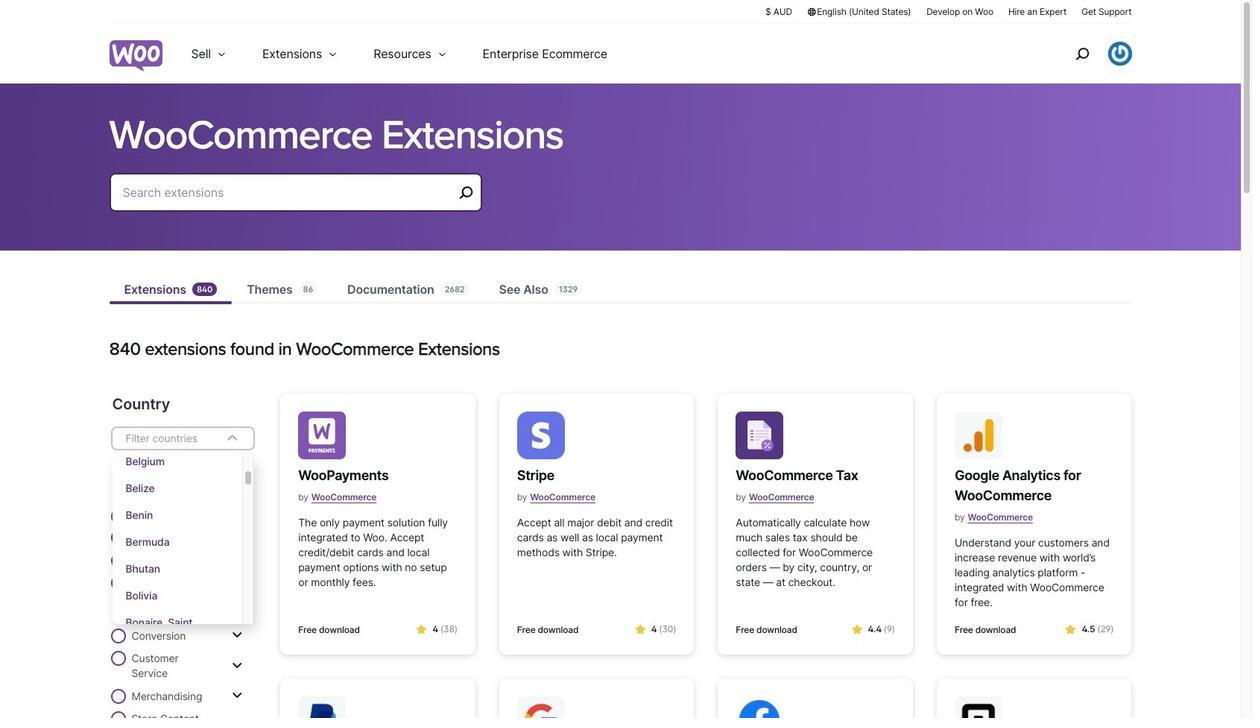Task type: locate. For each thing, give the bounding box(es) containing it.
service navigation menu element
[[1044, 29, 1132, 78]]

0 vertical spatial show subcategories image
[[232, 629, 242, 641]]

1 vertical spatial show subcategories image
[[232, 660, 242, 671]]

2 vertical spatial show subcategories image
[[232, 690, 242, 702]]

2 show subcategories image from the top
[[232, 592, 242, 604]]

7 option from the top
[[112, 609, 243, 651]]

list box
[[112, 448, 254, 651]]

show subcategories image
[[232, 554, 242, 566], [232, 592, 242, 604]]

3 option from the top
[[112, 502, 243, 529]]

5 option from the top
[[112, 555, 243, 582]]

None search field
[[109, 173, 482, 230]]

3 show subcategories image from the top
[[232, 690, 242, 702]]

Filter countries field
[[111, 426, 255, 651], [124, 429, 213, 448]]

1 vertical spatial show subcategories image
[[232, 592, 242, 604]]

2 show subcategories image from the top
[[232, 660, 242, 671]]

search image
[[1070, 42, 1094, 66]]

0 vertical spatial show subcategories image
[[232, 554, 242, 566]]

option
[[112, 448, 243, 475], [112, 475, 243, 502], [112, 502, 243, 529], [112, 529, 243, 555], [112, 555, 243, 582], [112, 582, 243, 609], [112, 609, 243, 651]]

show subcategories image
[[232, 629, 242, 641], [232, 660, 242, 671], [232, 690, 242, 702]]



Task type: describe. For each thing, give the bounding box(es) containing it.
4 option from the top
[[112, 529, 243, 555]]

1 show subcategories image from the top
[[232, 554, 242, 566]]

Search extensions search field
[[123, 182, 454, 203]]

1 option from the top
[[112, 448, 243, 475]]

1 show subcategories image from the top
[[232, 629, 242, 641]]

open account menu image
[[1108, 42, 1132, 66]]

angle down image
[[224, 429, 242, 447]]

2 option from the top
[[112, 475, 243, 502]]

6 option from the top
[[112, 582, 243, 609]]



